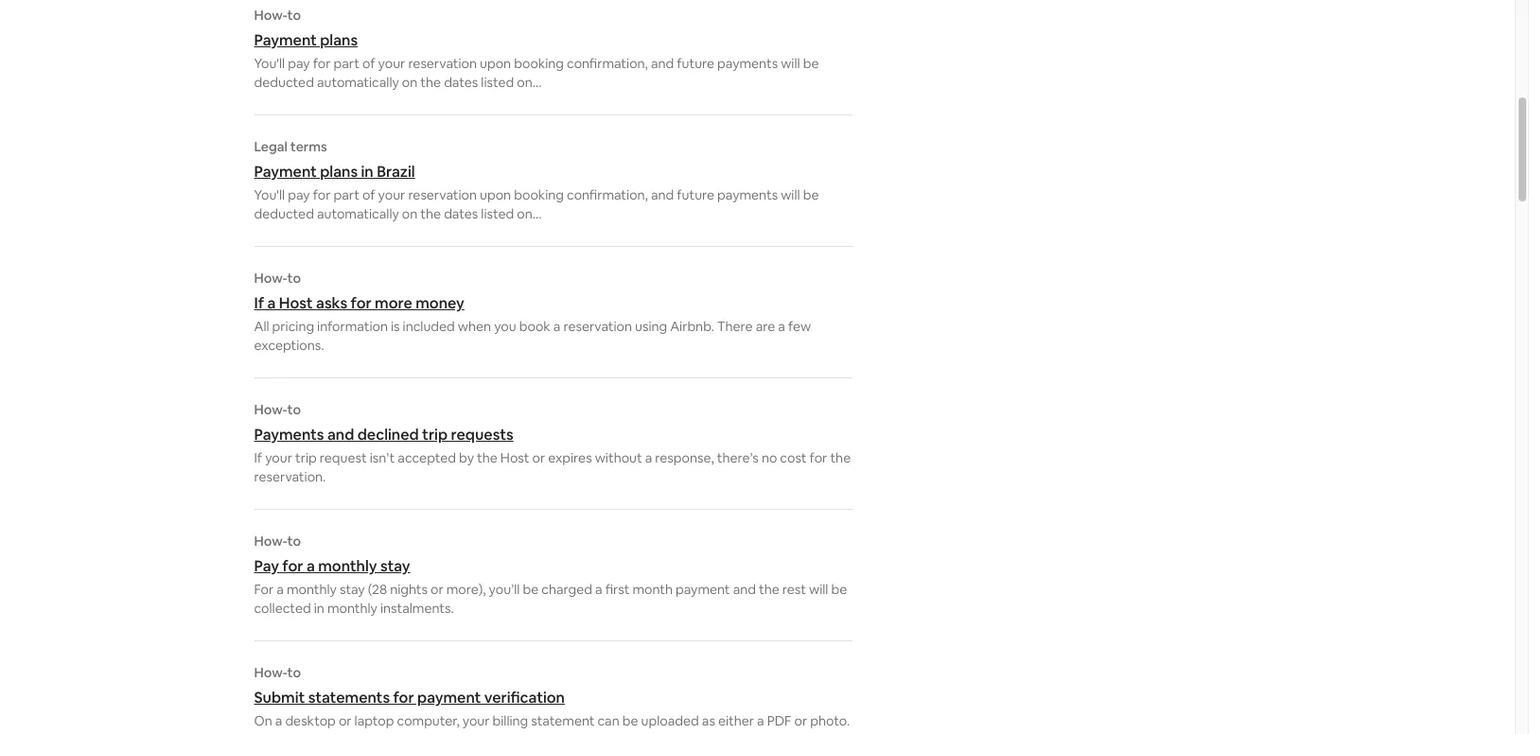 Task type: describe. For each thing, give the bounding box(es) containing it.
on… inside legal terms payment plans in brazil you'll pay for part of your reservation upon booking confirmation, and future payments will be deducted automatically on the dates listed on…
[[517, 205, 542, 222]]

a up all
[[267, 293, 276, 313]]

be inside legal terms payment plans in brazil you'll pay for part of your reservation upon booking confirmation, and future payments will be deducted automatically on the dates listed on…
[[803, 186, 819, 203]]

dates inside legal terms payment plans in brazil you'll pay for part of your reservation upon booking confirmation, and future payments will be deducted automatically on the dates listed on…
[[444, 205, 478, 222]]

first
[[605, 581, 630, 598]]

1 vertical spatial monthly
[[287, 581, 337, 598]]

information
[[317, 318, 388, 335]]

your inside how-to submit statements for payment verification on a desktop or laptop computer, your billing statement can be uploaded as either a pdf or photo. on a mobile device, it can be uploaded as …
[[463, 713, 490, 730]]

mobile
[[285, 732, 327, 734]]

for
[[254, 581, 274, 598]]

will inside how-to pay for a monthly stay for a monthly stay (28 nights or more), you'll be charged a first month payment and the rest will be collected in monthly instalments.
[[809, 581, 828, 598]]

host inside how-to payments and declined trip requests if your trip request isn't accepted by the host or expires without a response, there's no cost for the reservation.
[[500, 450, 529, 467]]

payment plans in brazil element
[[254, 138, 852, 223]]

a left pdf
[[757, 713, 764, 730]]

payment inside how-to pay for a monthly stay for a monthly stay (28 nights or more), you'll be charged a first month payment and the rest will be collected in monthly instalments.
[[676, 581, 730, 598]]

is
[[391, 318, 400, 335]]

a right pay
[[307, 556, 315, 576]]

(28
[[368, 581, 387, 598]]

money
[[416, 293, 465, 313]]

statement
[[531, 713, 595, 730]]

device,
[[330, 732, 373, 734]]

2 vertical spatial monthly
[[327, 600, 378, 617]]

how-to submit statements for payment verification on a desktop or laptop computer, your billing statement can be uploaded as either a pdf or photo. on a mobile device, it can be uploaded as …
[[254, 664, 850, 734]]

pay for a monthly stay element
[[254, 533, 852, 618]]

if inside how-to payments and declined trip requests if your trip request isn't accepted by the host or expires without a response, there's no cost for the reservation.
[[254, 450, 262, 467]]

photo.
[[810, 713, 850, 730]]

a right book
[[553, 318, 561, 335]]

0 horizontal spatial as
[[492, 732, 505, 734]]

how- for submit
[[254, 664, 287, 681]]

few
[[788, 318, 811, 335]]

it
[[376, 732, 384, 734]]

you
[[494, 318, 516, 335]]

payments
[[254, 425, 324, 445]]

submit statements for payment verification link
[[254, 688, 852, 708]]

pricing
[[272, 318, 314, 335]]

how-to pay for a monthly stay for a monthly stay (28 nights or more), you'll be charged a first month payment and the rest will be collected in monthly instalments.
[[254, 533, 847, 617]]

if a host asks for more money link
[[254, 293, 852, 313]]

either
[[718, 713, 754, 730]]

charged
[[542, 581, 592, 598]]

upon inside legal terms payment plans in brazil you'll pay for part of your reservation upon booking confirmation, and future payments will be deducted automatically on the dates listed on…
[[480, 186, 511, 203]]

the inside how-to pay for a monthly stay for a monthly stay (28 nights or more), you'll be charged a first month payment and the rest will be collected in monthly instalments.
[[759, 581, 780, 598]]

part inside legal terms payment plans in brazil you'll pay for part of your reservation upon booking confirmation, and future payments will be deducted automatically on the dates listed on…
[[334, 186, 360, 203]]

1 vertical spatial stay
[[340, 581, 365, 598]]

0 horizontal spatial can
[[387, 732, 409, 734]]

pay inside the how-to payment plans you'll pay for part of your reservation upon booking confirmation, and future payments will be deducted automatically on the dates listed on…
[[288, 55, 310, 72]]

isn't
[[370, 450, 395, 467]]

when
[[458, 318, 491, 335]]

listed inside the how-to payment plans you'll pay for part of your reservation upon booking confirmation, and future payments will be deducted automatically on the dates listed on…
[[481, 74, 514, 91]]

book
[[519, 318, 551, 335]]

in inside legal terms payment plans in brazil you'll pay for part of your reservation upon booking confirmation, and future payments will be deducted automatically on the dates listed on…
[[361, 162, 374, 182]]

instalments.
[[380, 600, 454, 617]]

0 horizontal spatial uploaded
[[431, 732, 489, 734]]

for inside how-to pay for a monthly stay for a monthly stay (28 nights or more), you'll be charged a first month payment and the rest will be collected in monthly instalments.
[[282, 556, 303, 576]]

terms
[[290, 138, 327, 155]]

you'll inside the how-to payment plans you'll pay for part of your reservation upon booking confirmation, and future payments will be deducted automatically on the dates listed on…
[[254, 55, 285, 72]]

month
[[633, 581, 673, 598]]

more
[[375, 293, 412, 313]]

to for plans
[[287, 7, 301, 24]]

request
[[320, 450, 367, 467]]

…
[[508, 732, 517, 734]]

1 on from the top
[[254, 713, 272, 730]]

how-to payment plans you'll pay for part of your reservation upon booking confirmation, and future payments will be deducted automatically on the dates listed on…
[[254, 7, 819, 91]]

laptop
[[354, 713, 394, 730]]

how- for if
[[254, 270, 287, 287]]

a down submit
[[275, 713, 282, 730]]

declined
[[357, 425, 419, 445]]

0 vertical spatial monthly
[[318, 556, 377, 576]]

future inside the how-to payment plans you'll pay for part of your reservation upon booking confirmation, and future payments will be deducted automatically on the dates listed on…
[[677, 55, 715, 72]]

statements
[[308, 688, 390, 708]]

how- for payment
[[254, 7, 287, 24]]

legal terms payment plans in brazil you'll pay for part of your reservation upon booking confirmation, and future payments will be deducted automatically on the dates listed on…
[[254, 138, 819, 222]]

your inside legal terms payment plans in brazil you'll pay for part of your reservation upon booking confirmation, and future payments will be deducted automatically on the dates listed on…
[[378, 186, 405, 203]]

booking inside the how-to payment plans you'll pay for part of your reservation upon booking confirmation, and future payments will be deducted automatically on the dates listed on…
[[514, 55, 564, 72]]

payment plans link
[[254, 30, 852, 50]]

cost
[[780, 450, 807, 467]]

are
[[756, 318, 775, 335]]

will inside legal terms payment plans in brazil you'll pay for part of your reservation upon booking confirmation, and future payments will be deducted automatically on the dates listed on…
[[781, 186, 800, 203]]

the inside the how-to payment plans you'll pay for part of your reservation upon booking confirmation, and future payments will be deducted automatically on the dates listed on…
[[421, 74, 441, 91]]

your inside the how-to payment plans you'll pay for part of your reservation upon booking confirmation, and future payments will be deducted automatically on the dates listed on…
[[378, 55, 405, 72]]

computer,
[[397, 713, 460, 730]]

submit statements for payment verification element
[[254, 664, 852, 734]]

using
[[635, 318, 667, 335]]

reservation.
[[254, 468, 326, 485]]

pay
[[254, 556, 279, 576]]

all
[[254, 318, 269, 335]]

confirmation, inside legal terms payment plans in brazil you'll pay for part of your reservation upon booking confirmation, and future payments will be deducted automatically on the dates listed on…
[[567, 186, 648, 203]]

0 vertical spatial trip
[[422, 425, 448, 445]]

reservation inside how-to if a host asks for more money all pricing information is included when you book a reservation using airbnb. there are a few exceptions.
[[563, 318, 632, 335]]

brazil
[[377, 162, 415, 182]]

and inside how-to payments and declined trip requests if your trip request isn't accepted by the host or expires without a response, there's no cost for the reservation.
[[327, 425, 354, 445]]

plans for brazil
[[320, 162, 358, 182]]

verification
[[484, 688, 565, 708]]

you'll
[[489, 581, 520, 598]]

you'll inside legal terms payment plans in brazil you'll pay for part of your reservation upon booking confirmation, and future payments will be deducted automatically on the dates listed on…
[[254, 186, 285, 203]]

payments and declined trip requests element
[[254, 401, 852, 486]]

without
[[595, 450, 642, 467]]

1 horizontal spatial uploaded
[[641, 713, 699, 730]]

response,
[[655, 450, 714, 467]]

collected
[[254, 600, 311, 617]]

desktop
[[285, 713, 336, 730]]

payment plans in brazil link
[[254, 162, 852, 182]]



Task type: vqa. For each thing, say whether or not it's contained in the screenshot.
the bottom booking
yes



Task type: locate. For each thing, give the bounding box(es) containing it.
0 vertical spatial confirmation,
[[567, 55, 648, 72]]

2 part from the top
[[334, 186, 360, 203]]

1 dates from the top
[[444, 74, 478, 91]]

for right pay
[[282, 556, 303, 576]]

1 horizontal spatial payment
[[676, 581, 730, 598]]

rest
[[782, 581, 806, 598]]

1 how- from the top
[[254, 7, 287, 24]]

for inside the how-to payment plans you'll pay for part of your reservation upon booking confirmation, and future payments will be deducted automatically on the dates listed on…
[[313, 55, 331, 72]]

0 vertical spatial on
[[402, 74, 418, 91]]

included
[[403, 318, 455, 335]]

payment
[[676, 581, 730, 598], [417, 688, 481, 708]]

uploaded
[[641, 713, 699, 730], [431, 732, 489, 734]]

1 vertical spatial if
[[254, 450, 262, 467]]

a left first
[[595, 581, 602, 598]]

how- for payments
[[254, 401, 287, 418]]

there
[[717, 318, 753, 335]]

1 upon from the top
[[480, 55, 511, 72]]

0 horizontal spatial in
[[314, 600, 325, 617]]

0 vertical spatial host
[[279, 293, 313, 313]]

part
[[334, 55, 360, 72], [334, 186, 360, 203]]

0 vertical spatial uploaded
[[641, 713, 699, 730]]

for inside how-to submit statements for payment verification on a desktop or laptop computer, your billing statement can be uploaded as either a pdf or photo. on a mobile device, it can be uploaded as …
[[393, 688, 414, 708]]

listed down payment plans link
[[481, 74, 514, 91]]

payment inside the how-to payment plans you'll pay for part of your reservation upon booking confirmation, and future payments will be deducted automatically on the dates listed on…
[[254, 30, 317, 50]]

how- inside the how-to payment plans you'll pay for part of your reservation upon booking confirmation, and future payments will be deducted automatically on the dates listed on…
[[254, 7, 287, 24]]

reservation inside the how-to payment plans you'll pay for part of your reservation upon booking confirmation, and future payments will be deducted automatically on the dates listed on…
[[408, 55, 477, 72]]

2 vertical spatial will
[[809, 581, 828, 598]]

0 vertical spatial plans
[[320, 30, 358, 50]]

and inside legal terms payment plans in brazil you'll pay for part of your reservation upon booking confirmation, and future payments will be deducted automatically on the dates listed on…
[[651, 186, 674, 203]]

plans
[[320, 30, 358, 50], [320, 162, 358, 182]]

2 on from the top
[[254, 732, 272, 734]]

legal
[[254, 138, 288, 155]]

0 vertical spatial can
[[598, 713, 620, 730]]

5 how- from the top
[[254, 664, 287, 681]]

1 vertical spatial future
[[677, 186, 715, 203]]

plans inside the how-to payment plans you'll pay for part of your reservation upon booking confirmation, and future payments will be deducted automatically on the dates listed on…
[[320, 30, 358, 50]]

a right "are"
[[778, 318, 785, 335]]

on inside the how-to payment plans you'll pay for part of your reservation upon booking confirmation, and future payments will be deducted automatically on the dates listed on…
[[402, 74, 418, 91]]

2 automatically from the top
[[317, 205, 399, 222]]

for right cost
[[810, 450, 827, 467]]

1 pay from the top
[[288, 55, 310, 72]]

1 vertical spatial host
[[500, 450, 529, 467]]

1 payments from the top
[[717, 55, 778, 72]]

2 if from the top
[[254, 450, 262, 467]]

0 vertical spatial automatically
[[317, 74, 399, 91]]

0 vertical spatial deducted
[[254, 74, 314, 91]]

payment up computer,
[[417, 688, 481, 708]]

on
[[254, 713, 272, 730], [254, 732, 272, 734]]

host
[[279, 293, 313, 313], [500, 450, 529, 467]]

a
[[267, 293, 276, 313], [553, 318, 561, 335], [778, 318, 785, 335], [645, 450, 652, 467], [307, 556, 315, 576], [277, 581, 284, 598], [595, 581, 602, 598], [275, 713, 282, 730], [757, 713, 764, 730], [275, 732, 282, 734]]

on…
[[517, 74, 542, 91], [517, 205, 542, 222]]

and inside the how-to payment plans you'll pay for part of your reservation upon booking confirmation, and future payments will be deducted automatically on the dates listed on…
[[651, 55, 674, 72]]

1 vertical spatial can
[[387, 732, 409, 734]]

1 vertical spatial listed
[[481, 205, 514, 222]]

exceptions.
[[254, 337, 324, 354]]

1 you'll from the top
[[254, 55, 285, 72]]

0 vertical spatial in
[[361, 162, 374, 182]]

for down terms
[[313, 186, 331, 203]]

no
[[762, 450, 777, 467]]

to for a
[[287, 270, 301, 287]]

for inside legal terms payment plans in brazil you'll pay for part of your reservation upon booking confirmation, and future payments will be deducted automatically on the dates listed on…
[[313, 186, 331, 203]]

in inside how-to pay for a monthly stay for a monthly stay (28 nights or more), you'll be charged a first month payment and the rest will be collected in monthly instalments.
[[314, 600, 325, 617]]

booking
[[514, 55, 564, 72], [514, 186, 564, 203]]

3 how- from the top
[[254, 401, 287, 418]]

if
[[254, 293, 264, 313], [254, 450, 262, 467]]

if a host asks for more money element
[[254, 270, 852, 355]]

pay up terms
[[288, 55, 310, 72]]

1 vertical spatial part
[[334, 186, 360, 203]]

how- inside how-to submit statements for payment verification on a desktop or laptop computer, your billing statement can be uploaded as either a pdf or photo. on a mobile device, it can be uploaded as …
[[254, 664, 287, 681]]

or up device, at the bottom of page
[[339, 713, 352, 730]]

pay inside legal terms payment plans in brazil you'll pay for part of your reservation upon booking confirmation, and future payments will be deducted automatically on the dates listed on…
[[288, 186, 310, 203]]

in
[[361, 162, 374, 182], [314, 600, 325, 617]]

expires
[[548, 450, 592, 467]]

1 vertical spatial automatically
[[317, 205, 399, 222]]

on… inside the how-to payment plans you'll pay for part of your reservation upon booking confirmation, and future payments will be deducted automatically on the dates listed on…
[[517, 74, 542, 91]]

trip
[[422, 425, 448, 445], [295, 450, 317, 467]]

to
[[287, 7, 301, 24], [287, 270, 301, 287], [287, 401, 301, 418], [287, 533, 301, 550], [287, 664, 301, 681]]

1 vertical spatial on…
[[517, 205, 542, 222]]

plans inside legal terms payment plans in brazil you'll pay for part of your reservation upon booking confirmation, and future payments will be deducted automatically on the dates listed on…
[[320, 162, 358, 182]]

confirmation, down payment plans in brazil link
[[567, 186, 648, 203]]

to inside how-to payments and declined trip requests if your trip request isn't accepted by the host or expires without a response, there's no cost for the reservation.
[[287, 401, 301, 418]]

your
[[378, 55, 405, 72], [378, 186, 405, 203], [265, 450, 292, 467], [463, 713, 490, 730]]

monthly
[[318, 556, 377, 576], [287, 581, 337, 598], [327, 600, 378, 617]]

pdf
[[767, 713, 792, 730]]

1 future from the top
[[677, 55, 715, 72]]

confirmation, down payment plans link
[[567, 55, 648, 72]]

for
[[313, 55, 331, 72], [313, 186, 331, 203], [351, 293, 372, 313], [810, 450, 827, 467], [282, 556, 303, 576], [393, 688, 414, 708]]

payment inside legal terms payment plans in brazil you'll pay for part of your reservation upon booking confirmation, and future payments will be deducted automatically on the dates listed on…
[[254, 162, 317, 182]]

or inside how-to pay for a monthly stay for a monthly stay (28 nights or more), you'll be charged a first month payment and the rest will be collected in monthly instalments.
[[431, 581, 444, 598]]

1 horizontal spatial host
[[500, 450, 529, 467]]

a left the mobile on the bottom
[[275, 732, 282, 734]]

pay down terms
[[288, 186, 310, 203]]

booking down payment plans link
[[514, 55, 564, 72]]

to inside the how-to payment plans you'll pay for part of your reservation upon booking confirmation, and future payments will be deducted automatically on the dates listed on…
[[287, 7, 301, 24]]

trip up "reservation."
[[295, 450, 317, 467]]

uploaded down computer,
[[431, 732, 489, 734]]

0 vertical spatial payments
[[717, 55, 778, 72]]

host up 'pricing'
[[279, 293, 313, 313]]

your inside how-to payments and declined trip requests if your trip request isn't accepted by the host or expires without a response, there's no cost for the reservation.
[[265, 450, 292, 467]]

listed inside legal terms payment plans in brazil you'll pay for part of your reservation upon booking confirmation, and future payments will be deducted automatically on the dates listed on…
[[481, 205, 514, 222]]

or inside how-to payments and declined trip requests if your trip request isn't accepted by the host or expires without a response, there's no cost for the reservation.
[[532, 450, 545, 467]]

or
[[532, 450, 545, 467], [431, 581, 444, 598], [339, 713, 352, 730], [794, 713, 807, 730]]

you'll down legal on the left top of page
[[254, 186, 285, 203]]

2 dates from the top
[[444, 205, 478, 222]]

2 listed from the top
[[481, 205, 514, 222]]

1 to from the top
[[287, 7, 301, 24]]

accepted
[[398, 450, 456, 467]]

payment plans element
[[254, 7, 852, 92]]

1 confirmation, from the top
[[567, 55, 648, 72]]

to inside how-to pay for a monthly stay for a monthly stay (28 nights or more), you'll be charged a first month payment and the rest will be collected in monthly instalments.
[[287, 533, 301, 550]]

more),
[[446, 581, 486, 598]]

submit
[[254, 688, 305, 708]]

how-
[[254, 7, 287, 24], [254, 270, 287, 287], [254, 401, 287, 418], [254, 533, 287, 550], [254, 664, 287, 681]]

1 vertical spatial uploaded
[[431, 732, 489, 734]]

how- inside how-to payments and declined trip requests if your trip request isn't accepted by the host or expires without a response, there's no cost for the reservation.
[[254, 401, 287, 418]]

can right it
[[387, 732, 409, 734]]

as left the …
[[492, 732, 505, 734]]

0 vertical spatial future
[[677, 55, 715, 72]]

if up "reservation."
[[254, 450, 262, 467]]

in right collected
[[314, 600, 325, 617]]

0 horizontal spatial trip
[[295, 450, 317, 467]]

5 to from the top
[[287, 664, 301, 681]]

0 horizontal spatial payment
[[417, 688, 481, 708]]

if up all
[[254, 293, 264, 313]]

1 vertical spatial trip
[[295, 450, 317, 467]]

you'll up legal on the left top of page
[[254, 55, 285, 72]]

payment right month in the left of the page
[[676, 581, 730, 598]]

payment
[[254, 30, 317, 50], [254, 162, 317, 182]]

payments inside legal terms payment plans in brazil you'll pay for part of your reservation upon booking confirmation, and future payments will be deducted automatically on the dates listed on…
[[717, 186, 778, 203]]

deducted inside legal terms payment plans in brazil you'll pay for part of your reservation upon booking confirmation, and future payments will be deducted automatically on the dates listed on…
[[254, 205, 314, 222]]

upon
[[480, 55, 511, 72], [480, 186, 511, 203]]

1 plans from the top
[[320, 30, 358, 50]]

of inside legal terms payment plans in brazil you'll pay for part of your reservation upon booking confirmation, and future payments will be deducted automatically on the dates listed on…
[[362, 186, 375, 203]]

automatically inside legal terms payment plans in brazil you'll pay for part of your reservation upon booking confirmation, and future payments will be deducted automatically on the dates listed on…
[[317, 205, 399, 222]]

1 horizontal spatial trip
[[422, 425, 448, 445]]

upon inside the how-to payment plans you'll pay for part of your reservation upon booking confirmation, and future payments will be deducted automatically on the dates listed on…
[[480, 55, 511, 72]]

plans for pay
[[320, 30, 358, 50]]

a inside how-to payments and declined trip requests if your trip request isn't accepted by the host or expires without a response, there's no cost for the reservation.
[[645, 450, 652, 467]]

4 how- from the top
[[254, 533, 287, 550]]

booking down payment plans in brazil link
[[514, 186, 564, 203]]

0 vertical spatial on
[[254, 713, 272, 730]]

1 on from the top
[[402, 74, 418, 91]]

if inside how-to if a host asks for more money all pricing information is included when you book a reservation using airbnb. there are a few exceptions.
[[254, 293, 264, 313]]

to inside how-to if a host asks for more money all pricing information is included when you book a reservation using airbnb. there are a few exceptions.
[[287, 270, 301, 287]]

0 vertical spatial if
[[254, 293, 264, 313]]

1 vertical spatial will
[[781, 186, 800, 203]]

on… down payment plans link
[[517, 74, 542, 91]]

will inside the how-to payment plans you'll pay for part of your reservation upon booking confirmation, and future payments will be deducted automatically on the dates listed on…
[[781, 55, 800, 72]]

host down requests
[[500, 450, 529, 467]]

0 vertical spatial stay
[[380, 556, 410, 576]]

0 vertical spatial pay
[[288, 55, 310, 72]]

monthly down (28
[[327, 600, 378, 617]]

automatically inside the how-to payment plans you'll pay for part of your reservation upon booking confirmation, and future payments will be deducted automatically on the dates listed on…
[[317, 74, 399, 91]]

for inside how-to if a host asks for more money all pricing information is included when you book a reservation using airbnb. there are a few exceptions.
[[351, 293, 372, 313]]

requests
[[451, 425, 514, 445]]

on inside legal terms payment plans in brazil you'll pay for part of your reservation upon booking confirmation, and future payments will be deducted automatically on the dates listed on…
[[402, 205, 418, 222]]

1 if from the top
[[254, 293, 264, 313]]

2 on… from the top
[[517, 205, 542, 222]]

2 confirmation, from the top
[[567, 186, 648, 203]]

and inside how-to pay for a monthly stay for a monthly stay (28 nights or more), you'll be charged a first month payment and the rest will be collected in monthly instalments.
[[733, 581, 756, 598]]

1 vertical spatial upon
[[480, 186, 511, 203]]

future inside legal terms payment plans in brazil you'll pay for part of your reservation upon booking confirmation, and future payments will be deducted automatically on the dates listed on…
[[677, 186, 715, 203]]

payment for payment plans in brazil
[[254, 162, 317, 182]]

dates
[[444, 74, 478, 91], [444, 205, 478, 222]]

2 payments from the top
[[717, 186, 778, 203]]

1 vertical spatial deducted
[[254, 205, 314, 222]]

1 listed from the top
[[481, 74, 514, 91]]

0 horizontal spatial host
[[279, 293, 313, 313]]

deducted down legal on the left top of page
[[254, 205, 314, 222]]

uploaded left either
[[641, 713, 699, 730]]

for up terms
[[313, 55, 331, 72]]

payment inside how-to submit statements for payment verification on a desktop or laptop computer, your billing statement can be uploaded as either a pdf or photo. on a mobile device, it can be uploaded as …
[[417, 688, 481, 708]]

1 booking from the top
[[514, 55, 564, 72]]

or up instalments.
[[431, 581, 444, 598]]

deducted up legal on the left top of page
[[254, 74, 314, 91]]

1 part from the top
[[334, 55, 360, 72]]

for up computer,
[[393, 688, 414, 708]]

dates inside the how-to payment plans you'll pay for part of your reservation upon booking confirmation, and future payments will be deducted automatically on the dates listed on…
[[444, 74, 478, 91]]

be
[[803, 55, 819, 72], [803, 186, 819, 203], [523, 581, 539, 598], [831, 581, 847, 598], [622, 713, 638, 730], [412, 732, 428, 734]]

stay
[[380, 556, 410, 576], [340, 581, 365, 598]]

a right without in the left of the page
[[645, 450, 652, 467]]

1 vertical spatial payment
[[254, 162, 317, 182]]

1 vertical spatial pay
[[288, 186, 310, 203]]

pay for a monthly stay link
[[254, 556, 852, 576]]

1 vertical spatial dates
[[444, 205, 478, 222]]

0 vertical spatial part
[[334, 55, 360, 72]]

how-to payments and declined trip requests if your trip request isn't accepted by the host or expires without a response, there's no cost for the reservation.
[[254, 401, 851, 485]]

as
[[702, 713, 715, 730], [492, 732, 505, 734]]

2 on from the top
[[402, 205, 418, 222]]

1 vertical spatial of
[[362, 186, 375, 203]]

1 horizontal spatial stay
[[380, 556, 410, 576]]

1 vertical spatial reservation
[[408, 186, 477, 203]]

4 to from the top
[[287, 533, 301, 550]]

0 vertical spatial will
[[781, 55, 800, 72]]

the
[[421, 74, 441, 91], [421, 205, 441, 222], [477, 450, 498, 467], [830, 450, 851, 467], [759, 581, 780, 598]]

2 to from the top
[[287, 270, 301, 287]]

automatically up terms
[[317, 74, 399, 91]]

2 vertical spatial reservation
[[563, 318, 632, 335]]

you'll
[[254, 55, 285, 72], [254, 186, 285, 203]]

1 vertical spatial plans
[[320, 162, 358, 182]]

asks
[[316, 293, 347, 313]]

1 vertical spatial confirmation,
[[567, 186, 648, 203]]

monthly up (28
[[318, 556, 377, 576]]

the inside legal terms payment plans in brazil you'll pay for part of your reservation upon booking confirmation, and future payments will be deducted automatically on the dates listed on…
[[421, 205, 441, 222]]

part inside the how-to payment plans you'll pay for part of your reservation upon booking confirmation, and future payments will be deducted automatically on the dates listed on…
[[334, 55, 360, 72]]

1 deducted from the top
[[254, 74, 314, 91]]

for up information
[[351, 293, 372, 313]]

0 vertical spatial dates
[[444, 74, 478, 91]]

2 of from the top
[[362, 186, 375, 203]]

0 vertical spatial on…
[[517, 74, 542, 91]]

1 payment from the top
[[254, 30, 317, 50]]

automatically down brazil
[[317, 205, 399, 222]]

stay left (28
[[340, 581, 365, 598]]

deducted inside the how-to payment plans you'll pay for part of your reservation upon booking confirmation, and future payments will be deducted automatically on the dates listed on…
[[254, 74, 314, 91]]

trip up the accepted
[[422, 425, 448, 445]]

2 plans from the top
[[320, 162, 358, 182]]

how-to if a host asks for more money all pricing information is included when you book a reservation using airbnb. there are a few exceptions.
[[254, 270, 811, 354]]

0 vertical spatial reservation
[[408, 55, 477, 72]]

confirmation, inside the how-to payment plans you'll pay for part of your reservation upon booking confirmation, and future payments will be deducted automatically on the dates listed on…
[[567, 55, 648, 72]]

upon down payment plans link
[[480, 55, 511, 72]]

nights
[[390, 581, 428, 598]]

payment for payment plans
[[254, 30, 317, 50]]

in left brazil
[[361, 162, 374, 182]]

how- inside how-to if a host asks for more money all pricing information is included when you book a reservation using airbnb. there are a few exceptions.
[[254, 270, 287, 287]]

or right pdf
[[794, 713, 807, 730]]

as left either
[[702, 713, 715, 730]]

1 vertical spatial on
[[402, 205, 418, 222]]

stay up nights
[[380, 556, 410, 576]]

on… down payment plans in brazil link
[[517, 205, 542, 222]]

there's
[[717, 450, 759, 467]]

2 pay from the top
[[288, 186, 310, 203]]

1 horizontal spatial as
[[702, 713, 715, 730]]

1 of from the top
[[362, 55, 375, 72]]

future
[[677, 55, 715, 72], [677, 186, 715, 203]]

1 automatically from the top
[[317, 74, 399, 91]]

2 payment from the top
[[254, 162, 317, 182]]

2 you'll from the top
[[254, 186, 285, 203]]

listed down payment plans in brazil link
[[481, 205, 514, 222]]

1 on… from the top
[[517, 74, 542, 91]]

1 vertical spatial as
[[492, 732, 505, 734]]

billing
[[493, 713, 528, 730]]

upon down payment plans in brazil link
[[480, 186, 511, 203]]

1 vertical spatial on
[[254, 732, 272, 734]]

listed
[[481, 74, 514, 91], [481, 205, 514, 222]]

0 vertical spatial listed
[[481, 74, 514, 91]]

1 vertical spatial booking
[[514, 186, 564, 203]]

on down brazil
[[402, 205, 418, 222]]

reservation
[[408, 55, 477, 72], [408, 186, 477, 203], [563, 318, 632, 335]]

can right statement
[[598, 713, 620, 730]]

1 horizontal spatial can
[[598, 713, 620, 730]]

reservation inside legal terms payment plans in brazil you'll pay for part of your reservation upon booking confirmation, and future payments will be deducted automatically on the dates listed on…
[[408, 186, 477, 203]]

1 vertical spatial payments
[[717, 186, 778, 203]]

0 vertical spatial upon
[[480, 55, 511, 72]]

to inside how-to submit statements for payment verification on a desktop or laptop computer, your billing statement can be uploaded as either a pdf or photo. on a mobile device, it can be uploaded as …
[[287, 664, 301, 681]]

of
[[362, 55, 375, 72], [362, 186, 375, 203]]

2 deducted from the top
[[254, 205, 314, 222]]

0 vertical spatial of
[[362, 55, 375, 72]]

will
[[781, 55, 800, 72], [781, 186, 800, 203], [809, 581, 828, 598]]

1 vertical spatial payment
[[417, 688, 481, 708]]

2 future from the top
[[677, 186, 715, 203]]

payments
[[717, 55, 778, 72], [717, 186, 778, 203]]

0 vertical spatial payment
[[254, 30, 317, 50]]

0 horizontal spatial stay
[[340, 581, 365, 598]]

by
[[459, 450, 474, 467]]

2 upon from the top
[[480, 186, 511, 203]]

to for statements
[[287, 664, 301, 681]]

be inside the how-to payment plans you'll pay for part of your reservation upon booking confirmation, and future payments will be deducted automatically on the dates listed on…
[[803, 55, 819, 72]]

2 how- from the top
[[254, 270, 287, 287]]

booking inside legal terms payment plans in brazil you'll pay for part of your reservation upon booking confirmation, and future payments will be deducted automatically on the dates listed on…
[[514, 186, 564, 203]]

on up brazil
[[402, 74, 418, 91]]

can
[[598, 713, 620, 730], [387, 732, 409, 734]]

1 horizontal spatial in
[[361, 162, 374, 182]]

3 to from the top
[[287, 401, 301, 418]]

1 vertical spatial you'll
[[254, 186, 285, 203]]

to for and
[[287, 401, 301, 418]]

confirmation,
[[567, 55, 648, 72], [567, 186, 648, 203]]

airbnb.
[[670, 318, 714, 335]]

a right the for
[[277, 581, 284, 598]]

how- inside how-to pay for a monthly stay for a monthly stay (28 nights or more), you'll be charged a first month payment and the rest will be collected in monthly instalments.
[[254, 533, 287, 550]]

0 vertical spatial booking
[[514, 55, 564, 72]]

for inside how-to payments and declined trip requests if your trip request isn't accepted by the host or expires without a response, there's no cost for the reservation.
[[810, 450, 827, 467]]

monthly up collected
[[287, 581, 337, 598]]

0 vertical spatial as
[[702, 713, 715, 730]]

of inside the how-to payment plans you'll pay for part of your reservation upon booking confirmation, and future payments will be deducted automatically on the dates listed on…
[[362, 55, 375, 72]]

0 vertical spatial payment
[[676, 581, 730, 598]]

payments and declined trip requests link
[[254, 425, 852, 445]]

2 booking from the top
[[514, 186, 564, 203]]

to for for
[[287, 533, 301, 550]]

automatically
[[317, 74, 399, 91], [317, 205, 399, 222]]

payments inside the how-to payment plans you'll pay for part of your reservation upon booking confirmation, and future payments will be deducted automatically on the dates listed on…
[[717, 55, 778, 72]]

how- for pay
[[254, 533, 287, 550]]

or down "payments and declined trip requests" link
[[532, 450, 545, 467]]

1 vertical spatial in
[[314, 600, 325, 617]]

0 vertical spatial you'll
[[254, 55, 285, 72]]

host inside how-to if a host asks for more money all pricing information is included when you book a reservation using airbnb. there are a few exceptions.
[[279, 293, 313, 313]]



